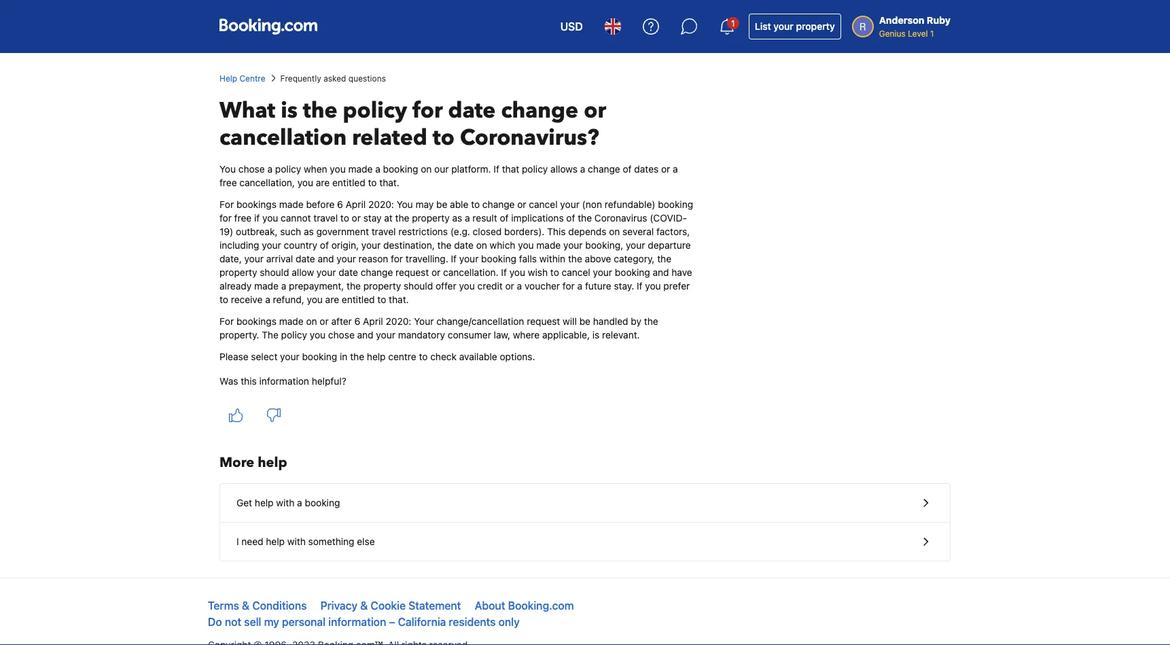 Task type: vqa. For each thing, say whether or not it's contained in the screenshot.
Travel
yes



Task type: describe. For each thing, give the bounding box(es) containing it.
1 inside button
[[731, 18, 735, 28]]

1 vertical spatial travel
[[372, 226, 396, 237]]

factors,
[[657, 226, 690, 237]]

the right within
[[568, 253, 582, 264]]

borders).
[[505, 226, 545, 237]]

a left voucher
[[517, 280, 522, 292]]

credit
[[478, 280, 503, 292]]

date,
[[220, 253, 242, 264]]

platform.
[[452, 163, 491, 175]]

you down borders).
[[518, 240, 534, 251]]

travelling.
[[406, 253, 449, 264]]

request inside for bookings made before 6 april 2020: you may be able to change or cancel your (non refundable) booking for free if you cannot travel to or stay at the property as a result of implications of the coronavirus (covid- 19) outbreak, such as government travel restrictions (e.g. closed borders). this depends on several factors, including your country of origin, your destination, the date on which you made your booking, your departure date, your arrival date and your reason for travelling. if your booking falls within the above category, the property should allow your date change request or cancellation. if you wish to cancel your booking and have already made a prepayment, the property should offer you credit or a voucher for a future stay. if you prefer to receive a refund, you are entitled to that.
[[396, 267, 429, 278]]

for for for bookings made before 6 april 2020: you may be able to change or cancel your (non refundable) booking for free if you cannot travel to or stay at the property as a result of implications of the coronavirus (covid- 19) outbreak, such as government travel restrictions (e.g. closed borders). this depends on several factors, including your country of origin, your destination, the date on which you made your booking, your departure date, your arrival date and your reason for travelling. if your booking falls within the above category, the property should allow your date change request or cancellation. if you wish to cancel your booking and have already made a prepayment, the property should offer you credit or a voucher for a future stay. if you prefer to receive a refund, you are entitled to that.
[[220, 199, 234, 210]]

to down reason
[[378, 294, 386, 305]]

help right more
[[258, 453, 287, 472]]

country
[[284, 240, 318, 251]]

list your property link
[[749, 14, 841, 39]]

property down reason
[[364, 280, 401, 292]]

the right "at"
[[395, 212, 410, 224]]

or inside the what is the policy for date change or cancellation related to coronavirus?
[[584, 96, 606, 125]]

if up cancellation.
[[451, 253, 457, 264]]

chose inside you chose a policy when you made a booking on our platform. if that policy allows a change of dates or a free cancellation, you are entitled to that.
[[238, 163, 265, 175]]

have
[[672, 267, 693, 278]]

to right 'able'
[[471, 199, 480, 210]]

frequently
[[280, 73, 321, 83]]

date down origin,
[[339, 267, 358, 278]]

may
[[416, 199, 434, 210]]

i need help with something else
[[237, 536, 375, 547]]

options.
[[500, 351, 535, 362]]

booking down which
[[481, 253, 517, 264]]

this
[[241, 376, 257, 387]]

free inside for bookings made before 6 april 2020: you may be able to change or cancel your (non refundable) booking for free if you cannot travel to or stay at the property as a result of implications of the coronavirus (covid- 19) outbreak, such as government travel restrictions (e.g. closed borders). this depends on several factors, including your country of origin, your destination, the date on which you made your booking, your departure date, your arrival date and your reason for travelling. if your booking falls within the above category, the property should allow your date change request or cancellation. if you wish to cancel your booking and have already made a prepayment, the property should offer you credit or a voucher for a future stay. if you prefer to receive a refund, you are entitled to that.
[[234, 212, 252, 224]]

at
[[384, 212, 393, 224]]

not
[[225, 616, 241, 628]]

residents
[[449, 616, 496, 628]]

property up already
[[220, 267, 257, 278]]

the down (e.g.
[[437, 240, 452, 251]]

change down reason
[[361, 267, 393, 278]]

please
[[220, 351, 249, 362]]

on inside you chose a policy when you made a booking on our platform. if that policy allows a change of dates or a free cancellation, you are entitled to that.
[[421, 163, 432, 175]]

stay
[[364, 212, 382, 224]]

questions
[[349, 73, 386, 83]]

where
[[513, 329, 540, 341]]

2020: inside for bookings made before 6 april 2020: you may be able to change or cancel your (non refundable) booking for free if you cannot travel to or stay at the property as a result of implications of the coronavirus (covid- 19) outbreak, such as government travel restrictions (e.g. closed borders). this depends on several factors, including your country of origin, your destination, the date on which you made your booking, your departure date, your arrival date and your reason for travelling. if your booking falls within the above category, the property should allow your date change request or cancellation. if you wish to cancel your booking and have already made a prepayment, the property should offer you credit or a voucher for a future stay. if you prefer to receive a refund, you are entitled to that.
[[368, 199, 394, 210]]

made inside you chose a policy when you made a booking on our platform. if that policy allows a change of dates or a free cancellation, you are entitled to that.
[[348, 163, 373, 175]]

help left centre
[[367, 351, 386, 362]]

if right stay.
[[637, 280, 643, 292]]

sell
[[244, 616, 261, 628]]

do not sell my personal information – california residents only link
[[208, 616, 520, 628]]

relevant.
[[602, 329, 640, 341]]

a left the refund,
[[265, 294, 270, 305]]

your up arrival
[[262, 240, 281, 251]]

booking inside button
[[305, 497, 340, 508]]

check
[[430, 351, 457, 362]]

free inside you chose a policy when you made a booking on our platform. if that policy allows a change of dates or a free cancellation, you are entitled to that.
[[220, 177, 237, 188]]

applicable,
[[542, 329, 590, 341]]

law,
[[494, 329, 511, 341]]

the inside for bookings made on or after 6 april 2020: your change/cancellation request will be handled by the property. the policy you chose and your mandatory consumer law, where applicable, is relevant.
[[644, 316, 659, 327]]

cancellation
[[220, 123, 347, 153]]

arrival
[[266, 253, 293, 264]]

1 vertical spatial and
[[653, 267, 669, 278]]

on down coronavirus on the right top of page
[[609, 226, 620, 237]]

get help with a booking
[[237, 497, 340, 508]]

a down related
[[375, 163, 381, 175]]

date up allow
[[296, 253, 315, 264]]

terms & conditions
[[208, 599, 307, 612]]

get help with a booking button
[[220, 484, 950, 523]]

made up cannot
[[279, 199, 304, 210]]

help
[[220, 73, 237, 83]]

the
[[262, 329, 279, 341]]

booking.com online hotel reservations image
[[220, 18, 317, 35]]

1 horizontal spatial as
[[452, 212, 462, 224]]

0 horizontal spatial information
[[259, 376, 309, 387]]

offer
[[436, 280, 457, 292]]

that. inside you chose a policy when you made a booking on our platform. if that policy allows a change of dates or a free cancellation, you are entitled to that.
[[380, 177, 400, 188]]

usd
[[561, 20, 583, 33]]

more
[[220, 453, 254, 472]]

before
[[306, 199, 335, 210]]

our
[[434, 163, 449, 175]]

your down depends
[[564, 240, 583, 251]]

(non
[[582, 199, 602, 210]]

entitled inside for bookings made before 6 april 2020: you may be able to change or cancel your (non refundable) booking for free if you cannot travel to or stay at the property as a result of implications of the coronavirus (covid- 19) outbreak, such as government travel restrictions (e.g. closed borders). this depends on several factors, including your country of origin, your destination, the date on which you made your booking, your departure date, your arrival date and your reason for travelling. if your booking falls within the above category, the property should allow your date change request or cancellation. if you wish to cancel your booking and have already made a prepayment, the property should offer you credit or a voucher for a future stay. if you prefer to receive a refund, you are entitled to that.
[[342, 294, 375, 305]]

your up reason
[[362, 240, 381, 251]]

several
[[623, 226, 654, 237]]

to inside you chose a policy when you made a booking on our platform. if that policy allows a change of dates or a free cancellation, you are entitled to that.
[[368, 177, 377, 188]]

if up the credit
[[501, 267, 507, 278]]

what is the policy for date change or cancellation related to coronavirus?
[[220, 96, 606, 153]]

centre
[[388, 351, 417, 362]]

be inside for bookings made on or after 6 april 2020: your change/cancellation request will be handled by the property. the policy you chose and your mandatory consumer law, where applicable, is relevant.
[[580, 316, 591, 327]]

–
[[389, 616, 395, 628]]

0 horizontal spatial travel
[[314, 212, 338, 224]]

coronavirus
[[595, 212, 647, 224]]

voucher
[[525, 280, 560, 292]]

bookings for policy
[[237, 316, 277, 327]]

already
[[220, 280, 252, 292]]

for up '19)'
[[220, 212, 232, 224]]

for bookings made before 6 april 2020: you may be able to change or cancel your (non refundable) booking for free if you cannot travel to or stay at the property as a result of implications of the coronavirus (covid- 19) outbreak, such as government travel restrictions (e.g. closed borders). this depends on several factors, including your country of origin, your destination, the date on which you made your booking, your departure date, your arrival date and your reason for travelling. if your booking falls within the above category, the property should allow your date change request or cancellation. if you wish to cancel your booking and have already made a prepayment, the property should offer you credit or a voucher for a future stay. if you prefer to receive a refund, you are entitled to that.
[[220, 199, 694, 305]]

or inside you chose a policy when you made a booking on our platform. if that policy allows a change of dates or a free cancellation, you are entitled to that.
[[661, 163, 671, 175]]

anderson
[[880, 15, 925, 26]]

booking up (covid-
[[658, 199, 694, 210]]

information inside about booking.com do not sell my personal information – california residents only
[[329, 616, 386, 628]]

that
[[502, 163, 520, 175]]

made up receive
[[254, 280, 279, 292]]

booking inside you chose a policy when you made a booking on our platform. if that policy allows a change of dates or a free cancellation, you are entitled to that.
[[383, 163, 418, 175]]

destination,
[[384, 240, 435, 251]]

privacy & cookie statement link
[[321, 599, 461, 612]]

change up result
[[483, 199, 515, 210]]

you down falls
[[510, 267, 526, 278]]

your down origin,
[[337, 253, 356, 264]]

of left origin,
[[320, 240, 329, 251]]

help centre
[[220, 73, 266, 83]]

of up depends
[[567, 212, 575, 224]]

to inside the what is the policy for date change or cancellation related to coronavirus?
[[433, 123, 455, 153]]

helpful?
[[312, 376, 347, 387]]

was
[[220, 376, 238, 387]]

to up "government"
[[341, 212, 349, 224]]

your
[[414, 316, 434, 327]]

available
[[459, 351, 497, 362]]

your down including in the top left of the page
[[244, 253, 264, 264]]

coronavirus?
[[460, 123, 599, 153]]

your up cancellation.
[[459, 253, 479, 264]]

on down "closed"
[[476, 240, 487, 251]]

after
[[331, 316, 352, 327]]

your left (non
[[560, 199, 580, 210]]

your up category,
[[626, 240, 645, 251]]

allows
[[551, 163, 578, 175]]

anderson ruby genius level 1
[[880, 15, 951, 38]]

your up prepayment,
[[317, 267, 336, 278]]

entitled inside you chose a policy when you made a booking on our platform. if that policy allows a change of dates or a free cancellation, you are entitled to that.
[[332, 177, 366, 188]]

help inside get help with a booking button
[[255, 497, 274, 508]]

the down reason
[[347, 280, 361, 292]]

0 vertical spatial and
[[318, 253, 334, 264]]

handled
[[593, 316, 629, 327]]

booking down category,
[[615, 267, 650, 278]]

of inside you chose a policy when you made a booking on our platform. if that policy allows a change of dates or a free cancellation, you are entitled to that.
[[623, 163, 632, 175]]

property.
[[220, 329, 259, 341]]

when
[[304, 163, 327, 175]]

i need help with something else button
[[220, 523, 950, 561]]

the right in
[[350, 351, 364, 362]]

are inside for bookings made before 6 april 2020: you may be able to change or cancel your (non refundable) booking for free if you cannot travel to or stay at the property as a result of implications of the coronavirus (covid- 19) outbreak, such as government travel restrictions (e.g. closed borders). this depends on several factors, including your country of origin, your destination, the date on which you made your booking, your departure date, your arrival date and your reason for travelling. if your booking falls within the above category, the property should allow your date change request or cancellation. if you wish to cancel your booking and have already made a prepayment, the property should offer you credit or a voucher for a future stay. if you prefer to receive a refund, you are entitled to that.
[[325, 294, 339, 305]]

for bookings made on or after 6 april 2020: your change/cancellation request will be handled by the property. the policy you chose and your mandatory consumer law, where applicable, is relevant.
[[220, 316, 659, 341]]

such
[[280, 226, 301, 237]]

else
[[357, 536, 375, 547]]

a left future
[[578, 280, 583, 292]]

able
[[450, 199, 469, 210]]

with inside 'button'
[[287, 536, 306, 547]]

ruby
[[927, 15, 951, 26]]

19)
[[220, 226, 233, 237]]

for right voucher
[[563, 280, 575, 292]]

policy inside for bookings made on or after 6 april 2020: your change/cancellation request will be handled by the property. the policy you chose and your mandatory consumer law, where applicable, is relevant.
[[281, 329, 307, 341]]

your up was this information helpful?
[[280, 351, 300, 362]]

list
[[755, 21, 771, 32]]

cancellation.
[[443, 267, 499, 278]]

for for for bookings made on or after 6 april 2020: your change/cancellation request will be handled by the property. the policy you chose and your mandatory consumer law, where applicable, is relevant.
[[220, 316, 234, 327]]

a up the refund,
[[281, 280, 286, 292]]

you down cancellation.
[[459, 280, 475, 292]]

you inside you chose a policy when you made a booking on our platform. if that policy allows a change of dates or a free cancellation, you are entitled to that.
[[220, 163, 236, 175]]

you chose a policy when you made a booking on our platform. if that policy allows a change of dates or a free cancellation, you are entitled to that.
[[220, 163, 678, 188]]

date down (e.g.
[[454, 240, 474, 251]]

level
[[908, 29, 928, 38]]



Task type: locate. For each thing, give the bounding box(es) containing it.
1 vertical spatial cancel
[[562, 267, 591, 278]]

you right the on the left bottom of page
[[310, 329, 326, 341]]

and up prefer
[[653, 267, 669, 278]]

1 horizontal spatial and
[[357, 329, 374, 341]]

1 vertical spatial should
[[404, 280, 433, 292]]

should
[[260, 267, 289, 278], [404, 280, 433, 292]]

privacy & cookie statement
[[321, 599, 461, 612]]

6 inside for bookings made before 6 april 2020: you may be able to change or cancel your (non refundable) booking for free if you cannot travel to or stay at the property as a result of implications of the coronavirus (covid- 19) outbreak, such as government travel restrictions (e.g. closed borders). this depends on several factors, including your country of origin, your destination, the date on which you made your booking, your departure date, your arrival date and your reason for travelling. if your booking falls within the above category, the property should allow your date change request or cancellation. if you wish to cancel your booking and have already made a prepayment, the property should offer you credit or a voucher for a future stay. if you prefer to receive a refund, you are entitled to that.
[[337, 199, 343, 210]]

the inside the what is the policy for date change or cancellation related to coronavirus?
[[303, 96, 338, 125]]

0 horizontal spatial is
[[281, 96, 298, 125]]

made up within
[[537, 240, 561, 251]]

for
[[220, 199, 234, 210], [220, 316, 234, 327]]

1 vertical spatial 2020:
[[386, 316, 412, 327]]

6
[[337, 199, 343, 210], [355, 316, 361, 327]]

bookings inside for bookings made on or after 6 april 2020: your change/cancellation request will be handled by the property. the policy you chose and your mandatory consumer law, where applicable, is relevant.
[[237, 316, 277, 327]]

1 vertical spatial information
[[329, 616, 386, 628]]

refund,
[[273, 294, 304, 305]]

1 bookings from the top
[[237, 199, 277, 210]]

6 right after
[[355, 316, 361, 327]]

about booking.com do not sell my personal information – california residents only
[[208, 599, 574, 628]]

you right if
[[262, 212, 278, 224]]

california
[[398, 616, 446, 628]]

consumer
[[448, 329, 491, 341]]

a up (e.g.
[[465, 212, 470, 224]]

above
[[585, 253, 612, 264]]

to down within
[[551, 267, 559, 278]]

1 horizontal spatial request
[[527, 316, 560, 327]]

chose
[[238, 163, 265, 175], [328, 329, 355, 341]]

help right get
[[255, 497, 274, 508]]

prefer
[[664, 280, 690, 292]]

0 vertical spatial is
[[281, 96, 298, 125]]

and inside for bookings made on or after 6 april 2020: your change/cancellation request will be handled by the property. the policy you chose and your mandatory consumer law, where applicable, is relevant.
[[357, 329, 374, 341]]

change up (non
[[588, 163, 621, 175]]

change/cancellation
[[437, 316, 524, 327]]

the right "by"
[[644, 316, 659, 327]]

0 vertical spatial 1
[[731, 18, 735, 28]]

0 vertical spatial should
[[260, 267, 289, 278]]

1 vertical spatial for
[[220, 316, 234, 327]]

bookings inside for bookings made before 6 april 2020: you may be able to change or cancel your (non refundable) booking for free if you cannot travel to or stay at the property as a result of implications of the coronavirus (covid- 19) outbreak, such as government travel restrictions (e.g. closed borders). this depends on several factors, including your country of origin, your destination, the date on which you made your booking, your departure date, your arrival date and your reason for travelling. if your booking falls within the above category, the property should allow your date change request or cancellation. if you wish to cancel your booking and have already made a prepayment, the property should offer you credit or a voucher for a future stay. if you prefer to receive a refund, you are entitled to that.
[[237, 199, 277, 210]]

is inside for bookings made on or after 6 april 2020: your change/cancellation request will be handled by the property. the policy you chose and your mandatory consumer law, where applicable, is relevant.
[[593, 329, 600, 341]]

this
[[547, 226, 566, 237]]

0 horizontal spatial 6
[[337, 199, 343, 210]]

as down 'able'
[[452, 212, 462, 224]]

bookings for for
[[237, 199, 277, 210]]

1
[[731, 18, 735, 28], [931, 29, 934, 38]]

result
[[473, 212, 497, 224]]

you inside for bookings made before 6 april 2020: you may be able to change or cancel your (non refundable) booking for free if you cannot travel to or stay at the property as a result of implications of the coronavirus (covid- 19) outbreak, such as government travel restrictions (e.g. closed borders). this depends on several factors, including your country of origin, your destination, the date on which you made your booking, your departure date, your arrival date and your reason for travelling. if your booking falls within the above category, the property should allow your date change request or cancellation. if you wish to cancel your booking and have already made a prepayment, the property should offer you credit or a voucher for a future stay. if you prefer to receive a refund, you are entitled to that.
[[397, 199, 413, 210]]

should down arrival
[[260, 267, 289, 278]]

be right may
[[436, 199, 448, 210]]

which
[[490, 240, 516, 251]]

more help
[[220, 453, 287, 472]]

falls
[[519, 253, 537, 264]]

related
[[352, 123, 427, 153]]

or inside for bookings made on or after 6 april 2020: your change/cancellation request will be handled by the property. the policy you chose and your mandatory consumer law, where applicable, is relevant.
[[320, 316, 329, 327]]

& for privacy
[[360, 599, 368, 612]]

0 horizontal spatial cancel
[[529, 199, 558, 210]]

within
[[540, 253, 566, 264]]

2 & from the left
[[360, 599, 368, 612]]

1 vertical spatial free
[[234, 212, 252, 224]]

is inside the what is the policy for date change or cancellation related to coronavirus?
[[281, 96, 298, 125]]

0 horizontal spatial should
[[260, 267, 289, 278]]

6 inside for bookings made on or after 6 april 2020: your change/cancellation request will be handled by the property. the policy you chose and your mandatory consumer law, where applicable, is relevant.
[[355, 316, 361, 327]]

date
[[448, 96, 496, 125], [454, 240, 474, 251], [296, 253, 315, 264], [339, 267, 358, 278]]

category,
[[614, 253, 655, 264]]

for inside for bookings made before 6 april 2020: you may be able to change or cancel your (non refundable) booking for free if you cannot travel to or stay at the property as a result of implications of the coronavirus (covid- 19) outbreak, such as government travel restrictions (e.g. closed borders). this depends on several factors, including your country of origin, your destination, the date on which you made your booking, your departure date, your arrival date and your reason for travelling. if your booking falls within the above category, the property should allow your date change request or cancellation. if you wish to cancel your booking and have already made a prepayment, the property should offer you credit or a voucher for a future stay. if you prefer to receive a refund, you are entitled to that.
[[220, 199, 234, 210]]

1 horizontal spatial be
[[580, 316, 591, 327]]

1 horizontal spatial should
[[404, 280, 433, 292]]

change up allows
[[501, 96, 579, 125]]

restrictions
[[399, 226, 448, 237]]

information
[[259, 376, 309, 387], [329, 616, 386, 628]]

travel down "at"
[[372, 226, 396, 237]]

1 vertical spatial entitled
[[342, 294, 375, 305]]

help inside i need help with something else 'button'
[[266, 536, 285, 547]]

1 vertical spatial you
[[397, 199, 413, 210]]

1 horizontal spatial is
[[593, 329, 600, 341]]

2020: inside for bookings made on or after 6 april 2020: your change/cancellation request will be handled by the property. the policy you chose and your mandatory consumer law, where applicable, is relevant.
[[386, 316, 412, 327]]

0 vertical spatial free
[[220, 177, 237, 188]]

policy right the on the left bottom of page
[[281, 329, 307, 341]]

booking left in
[[302, 351, 337, 362]]

personal
[[282, 616, 326, 628]]

2 vertical spatial and
[[357, 329, 374, 341]]

with right get
[[276, 497, 295, 508]]

free left if
[[234, 212, 252, 224]]

is down handled
[[593, 329, 600, 341]]

or
[[584, 96, 606, 125], [661, 163, 671, 175], [518, 199, 527, 210], [352, 212, 361, 224], [432, 267, 441, 278], [505, 280, 515, 292], [320, 316, 329, 327]]

travel
[[314, 212, 338, 224], [372, 226, 396, 237]]

you down prepayment,
[[307, 294, 323, 305]]

future
[[585, 280, 612, 292]]

with left the something
[[287, 536, 306, 547]]

0 vertical spatial with
[[276, 497, 295, 508]]

help right need
[[266, 536, 285, 547]]

and
[[318, 253, 334, 264], [653, 267, 669, 278], [357, 329, 374, 341]]

that. inside for bookings made before 6 april 2020: you may be able to change or cancel your (non refundable) booking for free if you cannot travel to or stay at the property as a result of implications of the coronavirus (covid- 19) outbreak, such as government travel restrictions (e.g. closed borders). this depends on several factors, including your country of origin, your destination, the date on which you made your booking, your departure date, your arrival date and your reason for travelling. if your booking falls within the above category, the property should allow your date change request or cancellation. if you wish to cancel your booking and have already made a prepayment, the property should offer you credit or a voucher for a future stay. if you prefer to receive a refund, you are entitled to that.
[[389, 294, 409, 305]]

to down already
[[220, 294, 228, 305]]

chose up cancellation,
[[238, 163, 265, 175]]

conditions
[[252, 599, 307, 612]]

0 vertical spatial for
[[220, 199, 234, 210]]

cancel down above
[[562, 267, 591, 278]]

booking.com
[[508, 599, 574, 612]]

request down travelling. on the top of page
[[396, 267, 429, 278]]

1 vertical spatial chose
[[328, 329, 355, 341]]

list your property
[[755, 21, 835, 32]]

0 vertical spatial information
[[259, 376, 309, 387]]

refundable)
[[605, 199, 656, 210]]

1 horizontal spatial information
[[329, 616, 386, 628]]

prepayment,
[[289, 280, 344, 292]]

made
[[348, 163, 373, 175], [279, 199, 304, 210], [537, 240, 561, 251], [254, 280, 279, 292], [279, 316, 304, 327]]

request inside for bookings made on or after 6 april 2020: your change/cancellation request will be handled by the property. the policy you chose and your mandatory consumer law, where applicable, is relevant.
[[527, 316, 560, 327]]

0 vertical spatial you
[[220, 163, 236, 175]]

0 vertical spatial be
[[436, 199, 448, 210]]

1 horizontal spatial you
[[397, 199, 413, 210]]

cookie
[[371, 599, 406, 612]]

0 vertical spatial bookings
[[237, 199, 277, 210]]

policy right that
[[522, 163, 548, 175]]

bookings
[[237, 199, 277, 210], [237, 316, 277, 327]]

depends
[[569, 226, 607, 237]]

made down the refund,
[[279, 316, 304, 327]]

2020: up "at"
[[368, 199, 394, 210]]

2 bookings from the top
[[237, 316, 277, 327]]

2 for from the top
[[220, 316, 234, 327]]

made inside for bookings made on or after 6 april 2020: your change/cancellation request will be handled by the property. the policy you chose and your mandatory consumer law, where applicable, is relevant.
[[279, 316, 304, 327]]

1 vertical spatial with
[[287, 536, 306, 547]]

for inside for bookings made on or after 6 april 2020: your change/cancellation request will be handled by the property. the policy you chose and your mandatory consumer law, where applicable, is relevant.
[[220, 316, 234, 327]]

for down destination,
[[391, 253, 403, 264]]

the down the frequently asked questions
[[303, 96, 338, 125]]

1 & from the left
[[242, 599, 250, 612]]

you down when
[[298, 177, 313, 188]]

you inside for bookings made on or after 6 april 2020: your change/cancellation request will be handled by the property. the policy you chose and your mandatory consumer law, where applicable, is relevant.
[[310, 329, 326, 341]]

a right dates at the top
[[673, 163, 678, 175]]

0 vertical spatial as
[[452, 212, 462, 224]]

that. up the 'mandatory'
[[389, 294, 409, 305]]

frequently asked questions
[[280, 73, 386, 83]]

1 horizontal spatial &
[[360, 599, 368, 612]]

change inside you chose a policy when you made a booking on our platform. if that policy allows a change of dates or a free cancellation, you are entitled to that.
[[588, 163, 621, 175]]

your
[[774, 21, 794, 32], [560, 199, 580, 210], [262, 240, 281, 251], [362, 240, 381, 251], [564, 240, 583, 251], [626, 240, 645, 251], [244, 253, 264, 264], [337, 253, 356, 264], [459, 253, 479, 264], [317, 267, 336, 278], [593, 267, 613, 278], [376, 329, 396, 341], [280, 351, 300, 362]]

for
[[413, 96, 443, 125], [220, 212, 232, 224], [391, 253, 403, 264], [563, 280, 575, 292]]

1 horizontal spatial chose
[[328, 329, 355, 341]]

your up future
[[593, 267, 613, 278]]

your inside for bookings made on or after 6 april 2020: your change/cancellation request will be handled by the property. the policy you chose and your mandatory consumer law, where applicable, is relevant.
[[376, 329, 396, 341]]

about
[[475, 599, 505, 612]]

0 vertical spatial entitled
[[332, 177, 366, 188]]

a inside button
[[297, 497, 302, 508]]

for inside the what is the policy for date change or cancellation related to coronavirus?
[[413, 96, 443, 125]]

should left offer
[[404, 280, 433, 292]]

if inside you chose a policy when you made a booking on our platform. if that policy allows a change of dates or a free cancellation, you are entitled to that.
[[494, 163, 500, 175]]

1 vertical spatial are
[[325, 294, 339, 305]]

policy inside the what is the policy for date change or cancellation related to coronavirus?
[[343, 96, 407, 125]]

booking down related
[[383, 163, 418, 175]]

to up our
[[433, 123, 455, 153]]

of
[[623, 163, 632, 175], [500, 212, 509, 224], [567, 212, 575, 224], [320, 240, 329, 251]]

a
[[267, 163, 273, 175], [375, 163, 381, 175], [580, 163, 586, 175], [673, 163, 678, 175], [465, 212, 470, 224], [281, 280, 286, 292], [517, 280, 522, 292], [578, 280, 583, 292], [265, 294, 270, 305], [297, 497, 302, 508]]

was this information helpful?
[[220, 376, 347, 387]]

0 vertical spatial cancel
[[529, 199, 558, 210]]

date inside the what is the policy for date change or cancellation related to coronavirus?
[[448, 96, 496, 125]]

be right will
[[580, 316, 591, 327]]

be inside for bookings made before 6 april 2020: you may be able to change or cancel your (non refundable) booking for free if you cannot travel to or stay at the property as a result of implications of the coronavirus (covid- 19) outbreak, such as government travel restrictions (e.g. closed borders). this depends on several factors, including your country of origin, your destination, the date on which you made your booking, your departure date, your arrival date and your reason for travelling. if your booking falls within the above category, the property should allow your date change request or cancellation. if you wish to cancel your booking and have already made a prepayment, the property should offer you credit or a voucher for a future stay. if you prefer to receive a refund, you are entitled to that.
[[436, 199, 448, 210]]

you down what
[[220, 163, 236, 175]]

bookings up if
[[237, 199, 277, 210]]

april right after
[[363, 316, 383, 327]]

do
[[208, 616, 222, 628]]

1 vertical spatial 1
[[931, 29, 934, 38]]

of left dates at the top
[[623, 163, 632, 175]]

0 vertical spatial chose
[[238, 163, 265, 175]]

property down may
[[412, 212, 450, 224]]

policy up cancellation,
[[275, 163, 301, 175]]

0 vertical spatial are
[[316, 177, 330, 188]]

on left after
[[306, 316, 317, 327]]

about booking.com link
[[475, 599, 574, 612]]

chose inside for bookings made on or after 6 april 2020: your change/cancellation request will be handled by the property. the policy you chose and your mandatory consumer law, where applicable, is relevant.
[[328, 329, 355, 341]]

travel down before
[[314, 212, 338, 224]]

asked
[[324, 73, 346, 83]]

0 horizontal spatial request
[[396, 267, 429, 278]]

1 vertical spatial that.
[[389, 294, 409, 305]]

for up '19)'
[[220, 199, 234, 210]]

and down origin,
[[318, 253, 334, 264]]

of right result
[[500, 212, 509, 224]]

0 vertical spatial april
[[346, 199, 366, 210]]

0 horizontal spatial be
[[436, 199, 448, 210]]

(e.g.
[[451, 226, 470, 237]]

1 vertical spatial as
[[304, 226, 314, 237]]

1 vertical spatial 6
[[355, 316, 361, 327]]

booking
[[383, 163, 418, 175], [658, 199, 694, 210], [481, 253, 517, 264], [615, 267, 650, 278], [302, 351, 337, 362], [305, 497, 340, 508]]

cancellation,
[[240, 177, 295, 188]]

0 horizontal spatial &
[[242, 599, 250, 612]]

& for terms
[[242, 599, 250, 612]]

on left our
[[421, 163, 432, 175]]

government
[[316, 226, 369, 237]]

0 horizontal spatial and
[[318, 253, 334, 264]]

mandatory
[[398, 329, 445, 341]]

free left cancellation,
[[220, 177, 237, 188]]

0 vertical spatial that.
[[380, 177, 400, 188]]

booking,
[[586, 240, 624, 251]]

if left that
[[494, 163, 500, 175]]

1 inside anderson ruby genius level 1
[[931, 29, 934, 38]]

&
[[242, 599, 250, 612], [360, 599, 368, 612]]

centre
[[240, 73, 266, 83]]

change
[[501, 96, 579, 125], [588, 163, 621, 175], [483, 199, 515, 210], [361, 267, 393, 278]]

2020: left the your
[[386, 316, 412, 327]]

0 horizontal spatial chose
[[238, 163, 265, 175]]

1 vertical spatial be
[[580, 316, 591, 327]]

wish
[[528, 267, 548, 278]]

closed
[[473, 226, 502, 237]]

help
[[367, 351, 386, 362], [258, 453, 287, 472], [255, 497, 274, 508], [266, 536, 285, 547]]

is down frequently
[[281, 96, 298, 125]]

are inside you chose a policy when you made a booking on our platform. if that policy allows a change of dates or a free cancellation, you are entitled to that.
[[316, 177, 330, 188]]

on inside for bookings made on or after 6 april 2020: your change/cancellation request will be handled by the property. the policy you chose and your mandatory consumer law, where applicable, is relevant.
[[306, 316, 317, 327]]

0 vertical spatial request
[[396, 267, 429, 278]]

1 vertical spatial bookings
[[237, 316, 277, 327]]

made down related
[[348, 163, 373, 175]]

april inside for bookings made before 6 april 2020: you may be able to change or cancel your (non refundable) booking for free if you cannot travel to or stay at the property as a result of implications of the coronavirus (covid- 19) outbreak, such as government travel restrictions (e.g. closed borders). this depends on several factors, including your country of origin, your destination, the date on which you made your booking, your departure date, your arrival date and your reason for travelling. if your booking falls within the above category, the property should allow your date change request or cancellation. if you wish to cancel your booking and have already made a prepayment, the property should offer you credit or a voucher for a future stay. if you prefer to receive a refund, you are entitled to that.
[[346, 199, 366, 210]]

a up cancellation,
[[267, 163, 273, 175]]

chose down after
[[328, 329, 355, 341]]

receive
[[231, 294, 263, 305]]

6 right before
[[337, 199, 343, 210]]

the up depends
[[578, 212, 592, 224]]

you right when
[[330, 163, 346, 175]]

1 horizontal spatial 1
[[931, 29, 934, 38]]

change inside the what is the policy for date change or cancellation related to coronavirus?
[[501, 96, 579, 125]]

1 horizontal spatial cancel
[[562, 267, 591, 278]]

0 horizontal spatial you
[[220, 163, 236, 175]]

0 vertical spatial travel
[[314, 212, 338, 224]]

property right list
[[796, 21, 835, 32]]

are down prepayment,
[[325, 294, 339, 305]]

terms
[[208, 599, 239, 612]]

statement
[[409, 599, 461, 612]]

your right list
[[774, 21, 794, 32]]

with inside button
[[276, 497, 295, 508]]

to left check
[[419, 351, 428, 362]]

1 vertical spatial request
[[527, 316, 560, 327]]

with
[[276, 497, 295, 508], [287, 536, 306, 547]]

1 left list
[[731, 18, 735, 28]]

0 vertical spatial 2020:
[[368, 199, 394, 210]]

1 horizontal spatial 6
[[355, 316, 361, 327]]

usd button
[[552, 10, 591, 43]]

april inside for bookings made on or after 6 april 2020: your change/cancellation request will be handled by the property. the policy you chose and your mandatory consumer law, where applicable, is relevant.
[[363, 316, 383, 327]]

1 horizontal spatial travel
[[372, 226, 396, 237]]

the down departure
[[658, 253, 672, 264]]

you left prefer
[[645, 280, 661, 292]]

1 vertical spatial april
[[363, 316, 383, 327]]

2 horizontal spatial and
[[653, 267, 669, 278]]

1 for from the top
[[220, 199, 234, 210]]

0 horizontal spatial 1
[[731, 18, 735, 28]]

a right allows
[[580, 163, 586, 175]]

cancel up the implications at left
[[529, 199, 558, 210]]

stay.
[[614, 280, 634, 292]]

a up "i need help with something else"
[[297, 497, 302, 508]]

request
[[396, 267, 429, 278], [527, 316, 560, 327]]

help centre button
[[220, 72, 266, 84]]

that. up "at"
[[380, 177, 400, 188]]

1 vertical spatial is
[[593, 329, 600, 341]]

0 vertical spatial 6
[[337, 199, 343, 210]]

need
[[242, 536, 263, 547]]

entitled up after
[[342, 294, 375, 305]]

you
[[220, 163, 236, 175], [397, 199, 413, 210]]

dates
[[635, 163, 659, 175]]

0 horizontal spatial as
[[304, 226, 314, 237]]

entitled up before
[[332, 177, 366, 188]]

origin,
[[332, 240, 359, 251]]



